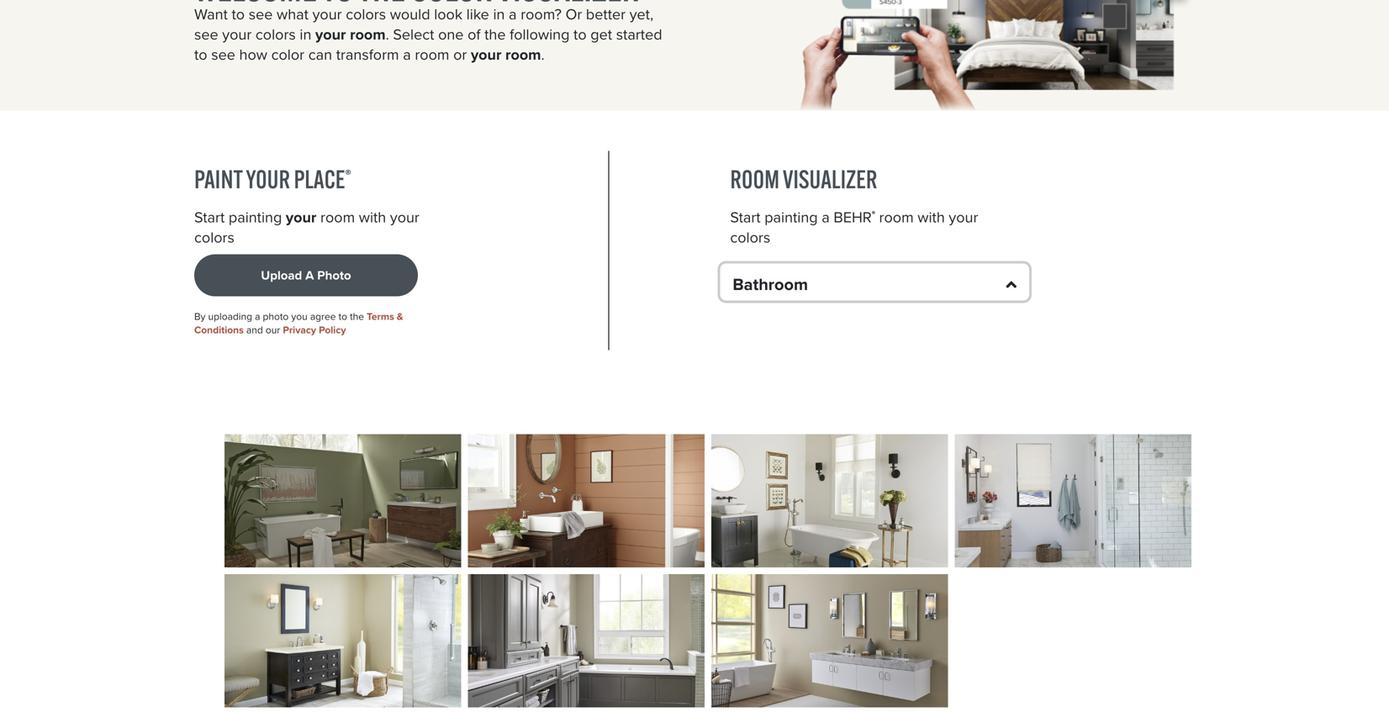 Task type: describe. For each thing, give the bounding box(es) containing it.
and
[[246, 323, 263, 338]]

colors left can
[[256, 23, 296, 45]]

how
[[239, 43, 267, 66]]

what
[[277, 3, 309, 25]]

0 horizontal spatial the
[[350, 309, 364, 324]]

get
[[591, 23, 612, 45]]

room with your colors for room visualizer
[[730, 206, 978, 249]]

upload
[[261, 266, 302, 285]]

place
[[294, 163, 345, 195]]

photo
[[317, 266, 351, 285]]

your room
[[315, 23, 386, 45]]

. select one of the following to get started to see how color can transform a room or
[[194, 23, 662, 66]]

visualizer
[[783, 163, 878, 195]]

look
[[434, 3, 463, 25]]

start painting a behr ®
[[730, 206, 875, 228]]

upload a photo
[[261, 266, 351, 285]]

photo
[[263, 309, 289, 324]]

to right agree
[[339, 309, 347, 324]]

select
[[393, 23, 434, 45]]

to inside want to see what your colors would look like in a room? or better yet, see your colors in
[[232, 3, 245, 25]]

room left select
[[350, 23, 386, 45]]

® inside start painting a behr ®
[[872, 209, 875, 221]]

1 horizontal spatial in
[[493, 3, 505, 25]]

1 horizontal spatial .
[[541, 43, 545, 66]]

want
[[194, 3, 228, 25]]

start for room visualizer
[[730, 206, 761, 228]]

to left get on the left top of the page
[[574, 23, 587, 45]]

paint
[[194, 163, 243, 195]]

policy
[[319, 323, 346, 338]]

® inside paint your place ®
[[345, 166, 351, 185]]

with for paint your place
[[359, 206, 386, 228]]

and our privacy policy
[[244, 323, 346, 338]]

room down place
[[320, 206, 355, 228]]

following
[[510, 23, 570, 45]]

of
[[468, 23, 481, 45]]

by
[[194, 309, 206, 324]]

behr
[[834, 206, 872, 228]]

by uploading a photo you agree to the
[[194, 309, 367, 324]]

start for paint your place
[[194, 206, 225, 228]]

upload a photo button
[[194, 254, 418, 297]]

a inside . select one of the following to get started to see how color can transform a room or
[[403, 43, 411, 66]]

agree
[[310, 309, 336, 324]]



Task type: locate. For each thing, give the bounding box(es) containing it.
better
[[586, 3, 626, 25]]

.
[[386, 23, 389, 45], [541, 43, 545, 66]]

with
[[359, 206, 386, 228], [918, 206, 945, 228]]

with for room visualizer
[[918, 206, 945, 228]]

or
[[453, 43, 467, 66]]

1 horizontal spatial with
[[918, 206, 945, 228]]

room
[[350, 23, 386, 45], [415, 43, 449, 66], [505, 43, 541, 66], [320, 206, 355, 228], [879, 206, 914, 228]]

in right like
[[493, 3, 505, 25]]

painting for room visualizer
[[765, 206, 818, 228]]

2 start from the left
[[730, 206, 761, 228]]

2 room with your colors from the left
[[730, 206, 978, 249]]

colors up transform on the left of the page
[[346, 3, 386, 25]]

your
[[313, 3, 342, 25], [222, 23, 252, 45], [315, 23, 346, 45], [471, 43, 502, 66], [286, 206, 317, 228], [390, 206, 420, 228], [949, 206, 978, 228]]

room
[[730, 163, 780, 195]]

&
[[397, 309, 403, 324]]

privacy
[[283, 323, 316, 338]]

. inside . select one of the following to get started to see how color can transform a room or
[[386, 23, 389, 45]]

in left your room
[[300, 23, 312, 45]]

conditions
[[194, 323, 244, 338]]

see
[[249, 3, 273, 25], [194, 23, 218, 45], [211, 43, 235, 66]]

room inside . select one of the following to get started to see how color can transform a room or
[[415, 43, 449, 66]]

0 horizontal spatial in
[[300, 23, 312, 45]]

to right want
[[232, 3, 245, 25]]

privacy policy link
[[283, 323, 346, 338]]

terms & conditions
[[194, 309, 403, 338]]

can
[[308, 43, 332, 66]]

0 vertical spatial the
[[485, 23, 506, 45]]

1 vertical spatial ®
[[872, 209, 875, 221]]

started
[[616, 23, 662, 45]]

our
[[266, 323, 280, 338]]

want to see what your colors would look like in a room? or better yet, see your colors in
[[194, 3, 654, 45]]

painting down your
[[229, 206, 282, 228]]

in
[[493, 3, 505, 25], [300, 23, 312, 45]]

your
[[246, 163, 290, 195]]

like
[[467, 3, 489, 25]]

1 room with your colors from the left
[[194, 206, 420, 249]]

the
[[485, 23, 506, 45], [350, 309, 364, 324]]

bathroom
[[733, 272, 808, 297]]

or
[[566, 3, 582, 25]]

. left select
[[386, 23, 389, 45]]

uploading
[[208, 309, 252, 324]]

room with your colors
[[194, 206, 420, 249], [730, 206, 978, 249]]

room?
[[521, 3, 562, 25]]

colors down paint
[[194, 226, 235, 249]]

0 horizontal spatial ®
[[345, 166, 351, 185]]

the right of
[[485, 23, 506, 45]]

. down room?
[[541, 43, 545, 66]]

see inside . select one of the following to get started to see how color can transform a room or
[[211, 43, 235, 66]]

1 horizontal spatial ®
[[872, 209, 875, 221]]

painting
[[229, 206, 282, 228], [765, 206, 818, 228]]

room with your colors for paint your place
[[194, 206, 420, 249]]

paint your place ®
[[194, 163, 351, 195]]

a inside button
[[305, 266, 314, 285]]

1 painting from the left
[[229, 206, 282, 228]]

terms & conditions link
[[194, 309, 403, 338]]

room with your colors up upload a photo
[[194, 206, 420, 249]]

painting for paint your place
[[229, 206, 282, 228]]

® down visualizer
[[872, 209, 875, 221]]

start
[[194, 206, 225, 228], [730, 206, 761, 228]]

would
[[390, 3, 430, 25]]

room with your colors down visualizer
[[730, 206, 978, 249]]

start down room
[[730, 206, 761, 228]]

room down room?
[[505, 43, 541, 66]]

color
[[271, 43, 305, 66]]

0 horizontal spatial with
[[359, 206, 386, 228]]

the left terms
[[350, 309, 364, 324]]

1 with from the left
[[359, 206, 386, 228]]

1 horizontal spatial the
[[485, 23, 506, 45]]

visualizer logo image
[[793, 0, 1195, 111]]

0 vertical spatial ®
[[345, 166, 351, 185]]

0 horizontal spatial painting
[[229, 206, 282, 228]]

painting down room visualizer
[[765, 206, 818, 228]]

room visualizer
[[730, 163, 878, 195]]

1 horizontal spatial room with your colors
[[730, 206, 978, 249]]

terms
[[367, 309, 394, 324]]

1 vertical spatial the
[[350, 309, 364, 324]]

®
[[345, 166, 351, 185], [872, 209, 875, 221]]

to
[[232, 3, 245, 25], [574, 23, 587, 45], [194, 43, 207, 66], [339, 309, 347, 324]]

the inside . select one of the following to get started to see how color can transform a room or
[[485, 23, 506, 45]]

0 horizontal spatial start
[[194, 206, 225, 228]]

room left "or"
[[415, 43, 449, 66]]

® right your
[[345, 166, 351, 185]]

to down want
[[194, 43, 207, 66]]

a inside want to see what your colors would look like in a room? or better yet, see your colors in
[[509, 3, 517, 25]]

you
[[291, 309, 308, 324]]

colors up bathroom
[[730, 226, 771, 249]]

1 start from the left
[[194, 206, 225, 228]]

transform
[[336, 43, 399, 66]]

start painting your
[[194, 206, 317, 228]]

room right the behr at the top right
[[879, 206, 914, 228]]

0 horizontal spatial room with your colors
[[194, 206, 420, 249]]

bathroom button
[[718, 261, 1032, 303]]

start down paint
[[194, 206, 225, 228]]

a
[[509, 3, 517, 25], [403, 43, 411, 66], [822, 206, 830, 228], [305, 266, 314, 285], [255, 309, 260, 324]]

0 horizontal spatial .
[[386, 23, 389, 45]]

1 horizontal spatial painting
[[765, 206, 818, 228]]

1 horizontal spatial start
[[730, 206, 761, 228]]

yet,
[[630, 3, 654, 25]]

2 painting from the left
[[765, 206, 818, 228]]

2 with from the left
[[918, 206, 945, 228]]

one
[[438, 23, 464, 45]]

your room .
[[471, 43, 545, 66]]

colors
[[346, 3, 386, 25], [256, 23, 296, 45], [194, 226, 235, 249], [730, 226, 771, 249]]



Task type: vqa. For each thing, say whether or not it's contained in the screenshot.
visualizer
yes



